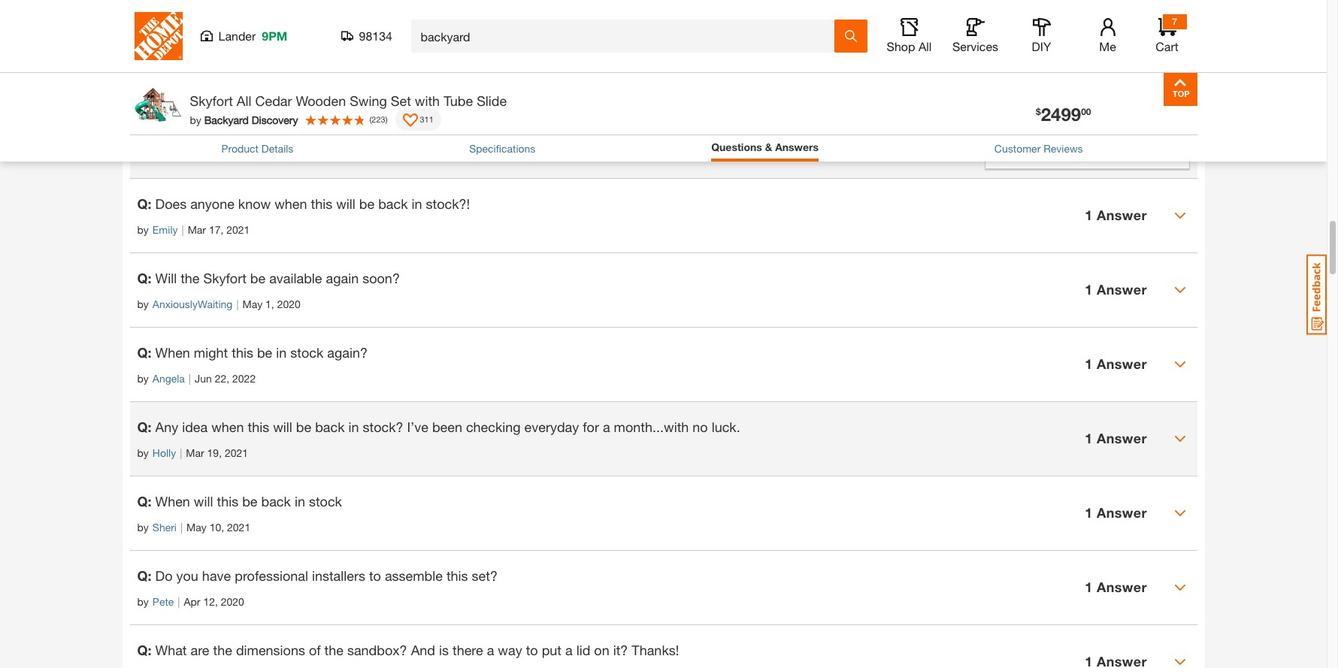 Task type: locate. For each thing, give the bounding box(es) containing it.
1 vertical spatial stock
[[309, 493, 342, 509]]

2 q: from the top
[[137, 270, 151, 286]]

5
[[181, 149, 187, 162]]

0 vertical spatial &
[[199, 9, 208, 26]]

q: left what
[[137, 642, 151, 658]]

1 horizontal spatial will
[[273, 418, 292, 435]]

17,
[[209, 223, 224, 236]]

back
[[378, 195, 408, 212], [315, 418, 345, 435], [261, 493, 291, 509]]

mar for idea
[[186, 446, 204, 459]]

0 vertical spatial back
[[378, 195, 408, 212]]

1 vertical spatial 2021
[[225, 446, 248, 459]]

diy button
[[1017, 18, 1066, 54]]

7 q: from the top
[[137, 642, 151, 658]]

| left 1,
[[236, 297, 239, 310]]

back left stock?! in the top left of the page
[[378, 195, 408, 212]]

1 horizontal spatial when
[[275, 195, 307, 212]]

1 horizontal spatial 2020
[[277, 297, 301, 310]]

a left way
[[487, 642, 494, 658]]

this
[[311, 195, 332, 212], [232, 344, 253, 361], [248, 418, 269, 435], [217, 493, 238, 509], [446, 567, 468, 584]]

98134 button
[[341, 29, 393, 44]]

when up sheri
[[155, 493, 190, 509]]

2 vertical spatial caret image
[[1174, 507, 1186, 519]]

1 horizontal spatial answers
[[775, 141, 819, 153]]

| left apr
[[178, 595, 180, 608]]

1 vertical spatial all
[[237, 92, 251, 109]]

0 horizontal spatial 2020
[[221, 595, 244, 608]]

29 right the 14
[[218, 149, 229, 162]]

1 horizontal spatial all
[[919, 39, 932, 53]]

3 q: from the top
[[137, 344, 151, 361]]

| right emily 'button'
[[182, 223, 184, 236]]

stock?
[[363, 418, 403, 435]]

answer for any idea when this will be back in stock? i've been checking everyday for a month...with no luck.
[[1097, 430, 1147, 447]]

checking
[[466, 418, 521, 435]]

idea
[[182, 418, 208, 435]]

q: will the skyfort be available again soon?
[[137, 270, 400, 286]]

are
[[191, 642, 209, 658]]

to
[[369, 567, 381, 584], [526, 642, 538, 658]]

by left anxiouslywaiting button
[[137, 297, 149, 310]]

0 horizontal spatial may
[[186, 521, 207, 533]]

by
[[190, 113, 201, 126], [137, 223, 149, 236], [137, 297, 149, 310], [137, 372, 149, 385], [137, 446, 149, 459], [137, 521, 149, 533], [137, 595, 149, 608]]

a right ask
[[1066, 91, 1074, 107]]

1 vertical spatial of
[[309, 642, 321, 658]]

stock left again?
[[290, 344, 323, 361]]

1 horizontal spatial the
[[213, 642, 232, 658]]

1 caret image from the top
[[1174, 209, 1186, 222]]

1 for any idea when this will be back in stock? i've been checking everyday for a month...with no luck.
[[1085, 430, 1093, 447]]

| right holly button at the left of page
[[180, 446, 182, 459]]

mar for anyone
[[188, 223, 206, 236]]

& inside questions & answers 29 questions
[[199, 9, 208, 26]]

4 answer from the top
[[1097, 430, 1147, 447]]

| right sheri
[[180, 521, 183, 533]]

0 horizontal spatial of
[[206, 149, 215, 162]]

questions
[[130, 9, 195, 26], [144, 33, 192, 46], [175, 94, 236, 110], [711, 141, 762, 153]]

2020 right 12,
[[221, 595, 244, 608]]

0 horizontal spatial to
[[369, 567, 381, 584]]

tube
[[444, 92, 473, 109]]

3 1 answer from the top
[[1085, 356, 1147, 372]]

thanks!
[[632, 642, 679, 658]]

1 vertical spatial when
[[211, 418, 244, 435]]

cart 7
[[1156, 16, 1178, 53]]

0 vertical spatial skyfort
[[190, 92, 233, 109]]

the right are
[[213, 642, 232, 658]]

skyfort up the by anxiouslywaiting | may 1, 2020
[[203, 270, 246, 286]]

might
[[194, 344, 228, 361]]

311
[[420, 114, 434, 124]]

all inside button
[[919, 39, 932, 53]]

product image image
[[133, 80, 182, 129]]

when up 19,
[[211, 418, 244, 435]]

2 vertical spatial 29
[[218, 149, 229, 162]]

emily
[[152, 223, 178, 236]]

5 q: from the top
[[137, 493, 151, 509]]

caret image
[[1174, 209, 1186, 222], [1174, 358, 1186, 370], [1174, 507, 1186, 519]]

answers inside questions & answers 29 questions
[[212, 9, 268, 26]]

this right know
[[311, 195, 332, 212]]

by left the 'holly' on the bottom left
[[137, 446, 149, 459]]

5 1 answer from the top
[[1085, 505, 1147, 521]]

0 vertical spatial will
[[336, 195, 355, 212]]

be
[[359, 195, 374, 212], [250, 270, 266, 286], [257, 344, 272, 361], [296, 418, 311, 435], [242, 493, 257, 509]]

1 vertical spatial &
[[765, 141, 772, 153]]

1 answer for q: does anyone know when this will be back in stock?!
[[1085, 207, 1147, 223]]

4 caret image from the top
[[1174, 656, 1186, 668]]

4 1 from the top
[[1085, 430, 1093, 447]]

mar left 17,
[[188, 223, 206, 236]]

when for when might this be in stock again?
[[155, 344, 190, 361]]

2021 right 17,
[[226, 223, 250, 236]]

1 horizontal spatial may
[[242, 297, 263, 310]]

29
[[130, 33, 141, 46], [137, 81, 167, 113], [218, 149, 229, 162]]

( 223 )
[[369, 114, 388, 124]]

q: do you have professional installers to assemble this set?
[[137, 567, 498, 584]]

2020 right 1,
[[277, 297, 301, 310]]

when
[[155, 344, 190, 361], [155, 493, 190, 509]]

| for might
[[189, 372, 191, 385]]

4 q: from the top
[[137, 418, 151, 435]]

by left sheri
[[137, 521, 149, 533]]

2021
[[226, 223, 250, 236], [225, 446, 248, 459], [227, 521, 250, 533]]

5 1 from the top
[[1085, 505, 1093, 521]]

put
[[542, 642, 562, 658]]

caret image for will the skyfort be available again soon?
[[1174, 284, 1186, 296]]

questions & answers button
[[711, 139, 819, 158], [711, 139, 819, 155]]

|
[[182, 223, 184, 236], [236, 297, 239, 310], [189, 372, 191, 385], [180, 446, 182, 459], [180, 521, 183, 533], [178, 595, 180, 608]]

2 when from the top
[[155, 493, 190, 509]]

of right dimensions at left
[[309, 642, 321, 658]]

sheri button
[[152, 519, 177, 535]]

customer reviews button
[[994, 140, 1083, 156], [994, 140, 1083, 156]]

0 vertical spatial 29
[[130, 33, 141, 46]]

skyfort up backyard
[[190, 92, 233, 109]]

answer for will the skyfort be available again soon?
[[1097, 281, 1147, 298]]

available
[[269, 270, 322, 286]]

q: up by sheri | may 10, 2021
[[137, 493, 151, 509]]

0 vertical spatial 2020
[[277, 297, 301, 310]]

1 answer for q: do you have professional installers to assemble this set?
[[1085, 579, 1147, 595]]

2021 for this
[[227, 521, 250, 533]]

again
[[326, 270, 359, 286]]

29 up 'product image' at the top left
[[130, 33, 141, 46]]

be for stock
[[257, 344, 272, 361]]

by left 'angela' button
[[137, 372, 149, 385]]

29 inside questions & answers 29 questions
[[130, 33, 141, 46]]

to left the put
[[526, 642, 538, 658]]

back up professional
[[261, 493, 291, 509]]

by left pete button
[[137, 595, 149, 608]]

0 horizontal spatial will
[[194, 493, 213, 509]]

2 caret image from the top
[[1174, 358, 1186, 370]]

will
[[336, 195, 355, 212], [273, 418, 292, 435], [194, 493, 213, 509]]

& for questions & answers 29 questions
[[199, 9, 208, 26]]

1 1 answer from the top
[[1085, 207, 1147, 223]]

2 1 answer from the top
[[1085, 281, 1147, 298]]

1 vertical spatial caret image
[[1174, 358, 1186, 370]]

q:
[[137, 195, 151, 212], [137, 270, 151, 286], [137, 344, 151, 361], [137, 418, 151, 435], [137, 493, 151, 509], [137, 567, 151, 584], [137, 642, 151, 658]]

holly button
[[152, 445, 176, 461]]

question
[[1078, 91, 1136, 107]]

4 1 answer from the top
[[1085, 430, 1147, 447]]

14
[[191, 149, 203, 162]]

1 vertical spatial answers
[[775, 141, 819, 153]]

q: for q: when will this be back in stock
[[137, 493, 151, 509]]

1 q: from the top
[[137, 195, 151, 212]]

1 vertical spatial 29
[[137, 81, 167, 113]]

0 horizontal spatial back
[[261, 493, 291, 509]]

a left 'lid'
[[565, 642, 573, 658]]

2 1 from the top
[[1085, 281, 1093, 298]]

1 vertical spatial to
[[526, 642, 538, 658]]

2021 right 19,
[[225, 446, 248, 459]]

may left 1,
[[242, 297, 263, 310]]

by for when will this be back in stock
[[137, 521, 149, 533]]

0 vertical spatial mar
[[188, 223, 206, 236]]

stock up q: do you have professional installers to assemble this set? at the bottom of the page
[[309, 493, 342, 509]]

shop all button
[[885, 18, 933, 54]]

3 1 from the top
[[1085, 356, 1093, 372]]

)
[[385, 114, 388, 124]]

q: up by angela | jun 22, 2022
[[137, 344, 151, 361]]

skyfort inside questions element
[[203, 270, 246, 286]]

skyfort
[[190, 92, 233, 109], [203, 270, 246, 286]]

jun
[[195, 372, 212, 385]]

emily button
[[152, 222, 178, 237]]

this left set?
[[446, 567, 468, 584]]

6 1 from the top
[[1085, 579, 1093, 595]]

answer for when will this be back in stock
[[1097, 505, 1147, 521]]

1 horizontal spatial of
[[309, 642, 321, 658]]

2 horizontal spatial will
[[336, 195, 355, 212]]

by for any idea when this will be back in stock? i've been checking everyday for a month...with no luck.
[[137, 446, 149, 459]]

What can we help you find today? search field
[[421, 20, 833, 52]]

1 when from the top
[[155, 344, 190, 361]]

1 vertical spatial skyfort
[[203, 270, 246, 286]]

dimensions
[[236, 642, 305, 658]]

backyard
[[204, 113, 249, 126]]

1 answer for q: will the skyfort be available again soon?
[[1085, 281, 1147, 298]]

angela button
[[152, 370, 185, 386]]

2 vertical spatial back
[[261, 493, 291, 509]]

mar left 19,
[[186, 446, 204, 459]]

caret image for when might this be in stock again?
[[1174, 358, 1186, 370]]

q: left do
[[137, 567, 151, 584]]

may left 10,
[[186, 521, 207, 533]]

0 horizontal spatial the
[[181, 270, 200, 286]]

pete button
[[152, 594, 174, 609]]

9pm
[[262, 29, 287, 43]]

1 horizontal spatial &
[[765, 141, 772, 153]]

q: for q: will the skyfort be available again soon?
[[137, 270, 151, 286]]

6 1 answer from the top
[[1085, 579, 1147, 595]]

3 caret image from the top
[[1174, 582, 1186, 594]]

| left the jun
[[189, 372, 191, 385]]

0 vertical spatial may
[[242, 297, 263, 310]]

this down the 2022
[[248, 418, 269, 435]]

1 caret image from the top
[[1174, 284, 1186, 296]]

to right installers
[[369, 567, 381, 584]]

by for will the skyfort be available again soon?
[[137, 297, 149, 310]]

q: for q: any idea when this will be back in stock? i've been checking everyday for a month...with no luck.
[[137, 418, 151, 435]]

2 vertical spatial will
[[194, 493, 213, 509]]

1 answer
[[1085, 207, 1147, 223], [1085, 281, 1147, 298], [1085, 356, 1147, 372], [1085, 430, 1147, 447], [1085, 505, 1147, 521], [1085, 579, 1147, 595]]

answer for when might this be in stock again?
[[1097, 356, 1147, 372]]

1 1 from the top
[[1085, 207, 1093, 223]]

caret image for when will this be back in stock
[[1174, 507, 1186, 519]]

all right shop
[[919, 39, 932, 53]]

been
[[432, 418, 462, 435]]

caret image
[[1174, 284, 1186, 296], [1174, 433, 1186, 445], [1174, 582, 1186, 594], [1174, 656, 1186, 668]]

1 for when will this be back in stock
[[1085, 505, 1093, 521]]

stock?!
[[426, 195, 470, 212]]

0 horizontal spatial answers
[[212, 9, 268, 26]]

5 answer from the top
[[1097, 505, 1147, 521]]

the right will
[[181, 270, 200, 286]]

1 vertical spatial back
[[315, 418, 345, 435]]

angela
[[152, 372, 185, 385]]

stock
[[290, 344, 323, 361], [309, 493, 342, 509]]

6 answer from the top
[[1097, 579, 1147, 595]]

0 vertical spatial 2021
[[226, 223, 250, 236]]

1 for will the skyfort be available again soon?
[[1085, 281, 1093, 298]]

0 vertical spatial when
[[155, 344, 190, 361]]

is
[[439, 642, 449, 658]]

specifications button
[[469, 140, 535, 156], [469, 140, 535, 156]]

98134
[[359, 29, 392, 43]]

will
[[155, 270, 177, 286]]

2 answer from the top
[[1097, 281, 1147, 298]]

0 vertical spatial caret image
[[1174, 209, 1186, 222]]

1 vertical spatial 2020
[[221, 595, 244, 608]]

1 vertical spatial when
[[155, 493, 190, 509]]

0 horizontal spatial all
[[237, 92, 251, 109]]

1 for when might this be in stock again?
[[1085, 356, 1093, 372]]

of right the 14
[[206, 149, 215, 162]]

2 caret image from the top
[[1174, 433, 1186, 445]]

when
[[275, 195, 307, 212], [211, 418, 244, 435]]

by for when might this be in stock again?
[[137, 372, 149, 385]]

all up by backyard discovery
[[237, 92, 251, 109]]

&
[[199, 9, 208, 26], [765, 141, 772, 153]]

the left 'sandbox?'
[[324, 642, 343, 658]]

6 q: from the top
[[137, 567, 151, 584]]

2 vertical spatial 2021
[[227, 521, 250, 533]]

on
[[594, 642, 609, 658]]

1 vertical spatial mar
[[186, 446, 204, 459]]

i've
[[407, 418, 428, 435]]

sandbox?
[[347, 642, 407, 658]]

1 vertical spatial may
[[186, 521, 207, 533]]

q: left does
[[137, 195, 151, 212]]

0 horizontal spatial &
[[199, 9, 208, 26]]

0 vertical spatial all
[[919, 39, 932, 53]]

when up 'angela' button
[[155, 344, 190, 361]]

the home depot logo image
[[134, 12, 182, 60]]

have
[[202, 567, 231, 584]]

services
[[952, 39, 998, 53]]

Search Questions & Answers text field
[[358, 84, 862, 114]]

services button
[[951, 18, 999, 54]]

0 vertical spatial answers
[[212, 9, 268, 26]]

29 up 'showing'
[[137, 81, 167, 113]]

back left stock?
[[315, 418, 345, 435]]

mar
[[188, 223, 206, 236], [186, 446, 204, 459]]

1 answer for q: any idea when this will be back in stock? i've been checking everyday for a month...with no luck.
[[1085, 430, 1147, 447]]

in
[[412, 195, 422, 212], [276, 344, 287, 361], [348, 418, 359, 435], [295, 493, 305, 509]]

q: any idea when this will be back in stock? i've been checking everyday for a month...with no luck.
[[137, 418, 740, 435]]

3 caret image from the top
[[1174, 507, 1186, 519]]

q: left will
[[137, 270, 151, 286]]

when right know
[[275, 195, 307, 212]]

3 answer from the top
[[1097, 356, 1147, 372]]

0 vertical spatial to
[[369, 567, 381, 584]]

0 vertical spatial of
[[206, 149, 215, 162]]

q: when might this be in stock again?
[[137, 344, 368, 361]]

1 answer for q: when will this be back in stock
[[1085, 505, 1147, 521]]

1 answer from the top
[[1097, 207, 1147, 223]]

questions & answers 29 questions
[[130, 9, 268, 46]]

q: left any
[[137, 418, 151, 435]]

by left emily 'button'
[[137, 223, 149, 236]]

1
[[1085, 207, 1093, 223], [1085, 281, 1093, 298], [1085, 356, 1093, 372], [1085, 430, 1093, 447], [1085, 505, 1093, 521], [1085, 579, 1093, 595]]

2021 right 10,
[[227, 521, 250, 533]]

there
[[453, 642, 483, 658]]

2020 for be
[[277, 297, 301, 310]]

2020
[[277, 297, 301, 310], [221, 595, 244, 608]]



Task type: vqa. For each thing, say whether or not it's contained in the screenshot.
29 QUESTIONS
yes



Task type: describe. For each thing, give the bounding box(es) containing it.
1 answer for q: when might this be in stock again?
[[1085, 356, 1147, 372]]

does
[[155, 195, 187, 212]]

| for anyone
[[182, 223, 184, 236]]

q: for q: when might this be in stock again?
[[137, 344, 151, 361]]

customer
[[994, 142, 1041, 155]]

by angela | jun 22, 2022
[[137, 372, 256, 385]]

swing
[[350, 92, 387, 109]]

0 vertical spatial stock
[[290, 344, 323, 361]]

reviews
[[1044, 142, 1083, 155]]

lander
[[218, 29, 256, 43]]

professional
[[235, 567, 308, 584]]

me
[[1099, 39, 1116, 53]]

q: for q: what are the dimensions of the sandbox? and is there a way to put a lid on it? thanks!
[[137, 642, 151, 658]]

answers for questions & answers
[[775, 141, 819, 153]]

| for you
[[178, 595, 180, 608]]

anxiouslywaiting
[[152, 297, 233, 310]]

it?
[[613, 642, 628, 658]]

assemble
[[385, 567, 443, 584]]

for
[[583, 418, 599, 435]]

$
[[1036, 106, 1041, 117]]

you
[[176, 567, 198, 584]]

22,
[[215, 372, 229, 385]]

lid
[[576, 642, 590, 658]]

of inside questions element
[[309, 642, 321, 658]]

1 horizontal spatial to
[[526, 642, 538, 658]]

caret image for do you have professional installers to assemble this set?
[[1174, 582, 1186, 594]]

answers for questions & answers 29 questions
[[212, 9, 268, 26]]

2021 for when
[[225, 446, 248, 459]]

shop all
[[887, 39, 932, 53]]

set?
[[472, 567, 498, 584]]

this up 10,
[[217, 493, 238, 509]]

holly
[[152, 446, 176, 459]]

29 questions
[[137, 81, 236, 113]]

feedback link image
[[1306, 254, 1327, 335]]

apr
[[184, 595, 200, 608]]

answer for does anyone know when this will be back in stock?!
[[1097, 207, 1147, 223]]

be for again
[[250, 270, 266, 286]]

questions inside 29 questions
[[175, 94, 236, 110]]

19,
[[207, 446, 222, 459]]

ask
[[1038, 91, 1062, 107]]

& for questions & answers
[[765, 141, 772, 153]]

sheri
[[152, 521, 177, 533]]

0 horizontal spatial when
[[211, 418, 244, 435]]

anyone
[[190, 195, 234, 212]]

product
[[221, 142, 259, 155]]

slide
[[477, 92, 507, 109]]

lander 9pm
[[218, 29, 287, 43]]

by holly | mar 19, 2021
[[137, 446, 248, 459]]

0 vertical spatial when
[[275, 195, 307, 212]]

product details
[[221, 142, 293, 155]]

1 for do you have professional installers to assemble this set?
[[1085, 579, 1093, 595]]

1 for does anyone know when this will be back in stock?!
[[1085, 207, 1093, 223]]

by for do you have professional installers to assemble this set?
[[137, 595, 149, 608]]

$ 2499 00
[[1036, 104, 1091, 125]]

12,
[[203, 595, 218, 608]]

by anxiouslywaiting | may 1, 2020
[[137, 297, 301, 310]]

| for idea
[[180, 446, 182, 459]]

way
[[498, 642, 522, 658]]

2 horizontal spatial back
[[378, 195, 408, 212]]

2499
[[1041, 104, 1081, 125]]

when for when will this be back in stock
[[155, 493, 190, 509]]

and
[[411, 642, 435, 658]]

discovery
[[252, 113, 298, 126]]

soon?
[[362, 270, 400, 286]]

(
[[369, 114, 372, 124]]

skyfort all cedar wooden swing set with tube slide
[[190, 92, 507, 109]]

caret image for any idea when this will be back in stock? i've been checking everyday for a month...with no luck.
[[1174, 433, 1186, 445]]

q: when will this be back in stock
[[137, 493, 342, 509]]

showing
[[137, 149, 178, 162]]

know
[[238, 195, 271, 212]]

anxiouslywaiting button
[[152, 296, 233, 312]]

ask a question
[[1038, 91, 1136, 107]]

may for this
[[186, 521, 207, 533]]

everyday
[[524, 418, 579, 435]]

answer for do you have professional installers to assemble this set?
[[1097, 579, 1147, 595]]

this up the 2022
[[232, 344, 253, 361]]

specifications
[[469, 142, 535, 155]]

q: what are the dimensions of the sandbox? and is there a way to put a lid on it? thanks!
[[137, 642, 679, 658]]

-
[[187, 149, 191, 162]]

2020 for professional
[[221, 595, 244, 608]]

00
[[1081, 106, 1091, 117]]

cart
[[1156, 39, 1178, 53]]

shop
[[887, 39, 915, 53]]

| for the
[[236, 297, 239, 310]]

2 horizontal spatial the
[[324, 642, 343, 658]]

cedar
[[255, 92, 292, 109]]

q: for q: do you have professional installers to assemble this set?
[[137, 567, 151, 584]]

| for will
[[180, 521, 183, 533]]

all for skyfort
[[237, 92, 251, 109]]

no
[[693, 418, 708, 435]]

all for shop
[[919, 39, 932, 53]]

caret image for does anyone know when this will be back in stock?!
[[1174, 209, 1186, 222]]

1,
[[265, 297, 274, 310]]

q: does anyone know when this will be back in stock?!
[[137, 195, 470, 212]]

1 horizontal spatial back
[[315, 418, 345, 435]]

a inside button
[[1066, 91, 1074, 107]]

q: for q: does anyone know when this will be back in stock?!
[[137, 195, 151, 212]]

7
[[1172, 16, 1177, 27]]

10,
[[209, 521, 224, 533]]

311 button
[[395, 108, 441, 131]]

2021 for know
[[226, 223, 250, 236]]

may for skyfort
[[242, 297, 263, 310]]

by left backyard
[[190, 113, 201, 126]]

by pete | apr 12, 2020
[[137, 595, 244, 608]]

do
[[155, 567, 173, 584]]

by emily | mar 17, 2021
[[137, 223, 250, 236]]

set
[[391, 92, 411, 109]]

month...with
[[614, 418, 689, 435]]

questions element
[[130, 178, 1197, 668]]

a right for
[[603, 418, 610, 435]]

ask a question button
[[984, 84, 1190, 114]]

what
[[155, 642, 187, 658]]

with
[[415, 92, 440, 109]]

by sheri | may 10, 2021
[[137, 521, 250, 533]]

display image
[[403, 114, 418, 129]]

wooden
[[296, 92, 346, 109]]

by for does anyone know when this will be back in stock?!
[[137, 223, 149, 236]]

me button
[[1084, 18, 1132, 54]]

be for in
[[242, 493, 257, 509]]

1 vertical spatial will
[[273, 418, 292, 435]]

luck.
[[712, 418, 740, 435]]

by backyard discovery
[[190, 113, 298, 126]]



